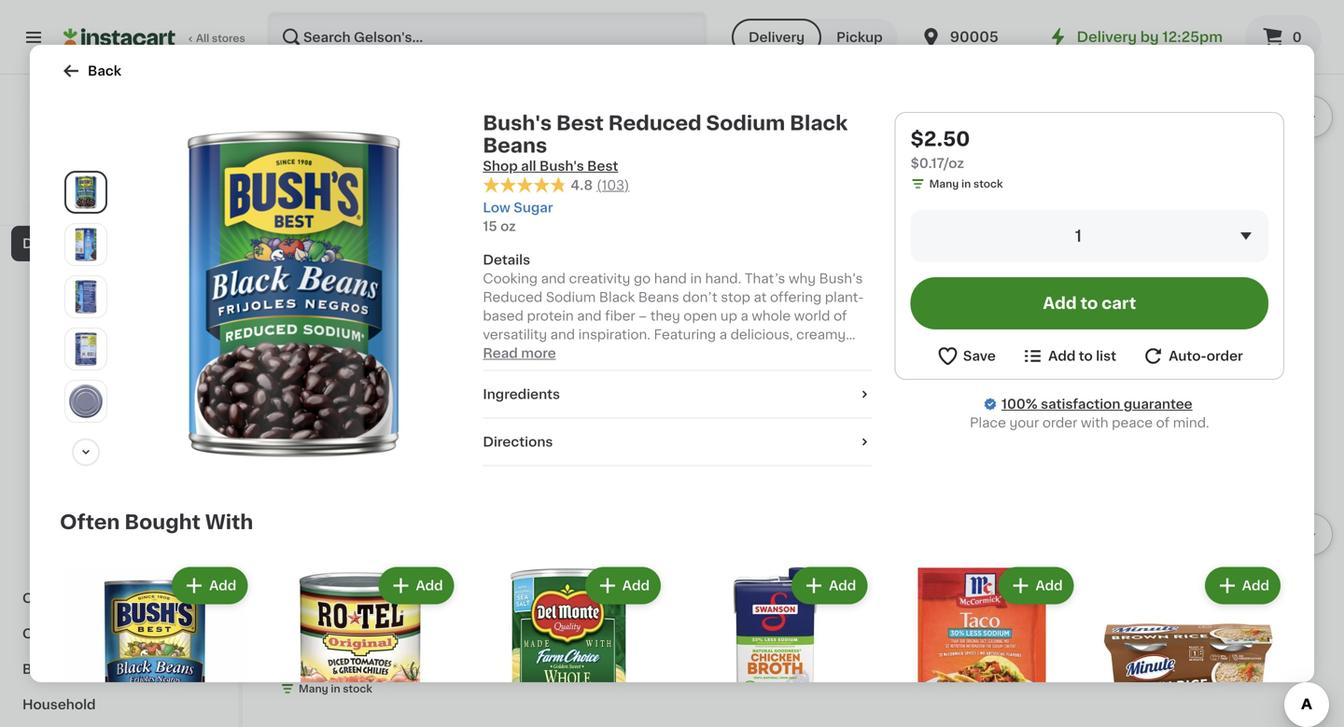 Task type: vqa. For each thing, say whether or not it's contained in the screenshot.
second 7 from the right
yes



Task type: locate. For each thing, give the bounding box(es) containing it.
(103) down bush's best reduced sodium black beans
[[349, 650, 375, 661]]

1 2 from the left
[[291, 586, 303, 606]]

$2.50
[[911, 129, 970, 149]]

free
[[947, 141, 971, 151]]

2 left 50
[[291, 586, 303, 606]]

delivery left pickup
[[749, 31, 805, 44]]

auto-
[[1169, 350, 1207, 363]]

2 7 from the left
[[499, 162, 511, 181]]

black down the service type group
[[790, 113, 848, 133]]

to for add to list
[[1079, 350, 1093, 363]]

everyday down $3.99 element
[[1176, 611, 1238, 624]]

delivery for delivery by 12:25pm
[[1077, 30, 1137, 44]]

pasta down rices
[[34, 308, 70, 321]]

& inside 'link'
[[98, 237, 109, 250]]

99 left bush's
[[513, 162, 527, 173]]

prepared foods link
[[11, 49, 227, 84]]

1 eat from the left
[[905, 186, 927, 199]]

gelson's logo image
[[101, 97, 137, 133]]

1 horizontal spatial tomato
[[527, 186, 577, 199]]

2 vertical spatial to
[[1079, 350, 1093, 363]]

2 happy from the left
[[1138, 186, 1182, 199]]

everyday up enlarge canned meals & beans bush's best reduced sodium black beans hero (opens in a new tab) image
[[56, 161, 106, 171]]

prepared
[[22, 60, 84, 73]]

15 down low
[[483, 220, 497, 233]]

satisfaction up place your order with peace of mind.
[[1041, 398, 1121, 411]]

pasta inside dry goods & pasta 'link'
[[112, 237, 150, 250]]

store
[[108, 161, 136, 171]]

24 oz down low
[[488, 222, 517, 232]]

add button
[[813, 389, 885, 422], [1021, 389, 1093, 422], [174, 569, 246, 603], [380, 569, 452, 603], [587, 569, 659, 603], [794, 569, 866, 603], [1000, 569, 1072, 603], [1207, 569, 1279, 603]]

0 horizontal spatial 100% satisfaction guarantee
[[48, 180, 198, 190]]

in down bush's best reduced sodium black beans
[[331, 684, 340, 694]]

guarantee up of
[[1124, 398, 1193, 411]]

all
[[196, 33, 209, 43]]

kitchen left pink
[[977, 186, 1028, 199]]

sauce inside eat happy kitchen arrabbiata spicy marinara sauce
[[1114, 224, 1154, 237]]

$ inside $ 4 29
[[909, 587, 916, 598]]

2 vertical spatial pasta
[[34, 450, 70, 463]]

0 horizontal spatial sodium
[[423, 611, 473, 624]]

vegan up shop
[[490, 141, 524, 151]]

1 vertical spatial order
[[1043, 416, 1078, 429]]

beans, down $ 4 29
[[905, 630, 950, 643]]

enlarge canned meals & beans bush's best reduced sodium black beans angle_top (opens in a new tab) image
[[69, 384, 103, 418]]

1 happy from the left
[[930, 186, 974, 199]]

16 down '4'
[[905, 648, 917, 658]]

foods
[[88, 60, 129, 73]]

0 vertical spatial 24
[[488, 222, 502, 232]]

happy inside eat happy kitchen arrabbiata spicy marinara sauce
[[1138, 186, 1182, 199]]

gluten-free
[[907, 141, 971, 151]]

more down seeds
[[34, 556, 67, 569]]

to left the save
[[155, 198, 166, 209]]

tomato up the sugar at the top of the page
[[527, 186, 577, 199]]

delivery button
[[732, 19, 822, 56]]

product group
[[905, 0, 1099, 275], [1114, 0, 1307, 294], [280, 383, 474, 700], [488, 383, 682, 661], [697, 383, 890, 661], [905, 383, 1099, 661], [60, 564, 251, 727], [266, 564, 458, 727], [473, 564, 665, 727], [680, 564, 871, 727], [886, 564, 1078, 727], [1093, 564, 1285, 727]]

1 vertical spatial 100%
[[1002, 398, 1038, 411]]

delivery for delivery
[[749, 31, 805, 44]]

0 horizontal spatial black
[[280, 630, 316, 643]]

best inside bush's best reduced sodium black beans
[[327, 611, 357, 624]]

0 horizontal spatial rao's
[[280, 209, 316, 222]]

1 kitchen from the left
[[977, 186, 1028, 199]]

7 for second $7.99 original price: $10.99 element from the left
[[499, 162, 511, 181]]

100% satisfaction guarantee
[[48, 180, 198, 190], [1002, 398, 1193, 411]]

enlarge canned meals & beans bush's best reduced sodium black beans angle_left (opens in a new tab) image
[[69, 228, 103, 261]]

15 down '2 50' on the left of page
[[280, 665, 291, 676]]

0 vertical spatial 100% satisfaction guarantee
[[48, 180, 198, 190]]

view more link
[[1224, 333, 1307, 352]]

0 horizontal spatial $10.99
[[326, 168, 370, 181]]

instacart logo image
[[63, 26, 176, 49]]

order inside button
[[1207, 350, 1243, 363]]

kitchen up spicy
[[1185, 186, 1236, 199]]

pizza
[[87, 450, 121, 463]]

1 horizontal spatial $ 7 99
[[492, 162, 527, 181]]

condiments
[[22, 592, 105, 605]]

eat inside eat happy kitchen arrabbiata spicy marinara sauce
[[1114, 186, 1135, 199]]

goods down condiments & sauces
[[79, 627, 123, 640]]

0
[[1293, 31, 1302, 44]]

reduced inside bush's best reduced sodium cannellini beans 15.5 oz
[[568, 611, 628, 624]]

essential inside the essential everyday lima beans, large 16 oz
[[905, 611, 964, 624]]

1 vertical spatial vegan
[[282, 191, 315, 202]]

1 39 from the left
[[722, 587, 736, 598]]

2 99 from the left
[[513, 162, 527, 173]]

1 essential from the left
[[905, 611, 964, 624]]

bush's inside bush's best reduced sodium cannellini beans 15.5 oz
[[488, 611, 532, 624]]

1 horizontal spatial happy
[[1138, 186, 1182, 199]]

beans, right white
[[813, 611, 857, 624]]

canned down noodles
[[34, 415, 85, 428]]

2 horizontal spatial 99
[[935, 162, 949, 173]]

details
[[483, 254, 530, 267]]

guarantee up the save
[[144, 180, 198, 190]]

beans inside bush's best reduced sodium cannellini beans 15.5 oz
[[557, 630, 597, 643]]

1 horizontal spatial rao's
[[488, 186, 524, 199]]

0 horizontal spatial essential
[[905, 611, 964, 624]]

in down rao's marinara sauce
[[331, 263, 340, 273]]

2 item carousel region from the top
[[280, 376, 1333, 712]]

2 $10.99 from the left
[[534, 168, 578, 181]]

back
[[88, 64, 121, 77]]

2 for 2 39
[[499, 586, 512, 606]]

0 vertical spatial 100%
[[48, 180, 76, 190]]

place
[[970, 416, 1006, 429]]

100% inside 100% satisfaction guarantee link
[[1002, 398, 1038, 411]]

kitchen inside eat happy kitchen pink crema sauce 25 oz
[[977, 186, 1028, 199]]

spicy
[[1185, 205, 1222, 218]]

noodles link
[[11, 368, 227, 403]]

39 up cannellini
[[514, 587, 527, 598]]

1 horizontal spatial sodium
[[631, 611, 681, 624]]

0 vertical spatial satisfaction
[[79, 180, 141, 190]]

sodium for bush's best reduced sodium black beans
[[423, 611, 473, 624]]

0 horizontal spatial everyday
[[56, 161, 106, 171]]

7 down 'best seller'
[[291, 162, 302, 181]]

1 vertical spatial tomato
[[89, 415, 138, 428]]

to
[[155, 198, 166, 209], [1081, 295, 1098, 311], [1079, 350, 1093, 363]]

sides
[[135, 344, 171, 357]]

99 down 'best seller'
[[304, 162, 319, 173]]

everyday inside essential everyday great northern beans 16 oz
[[1176, 611, 1238, 624]]

2 eat from the left
[[1114, 186, 1135, 199]]

sauces right pizza
[[124, 450, 172, 463]]

1 item carousel region from the top
[[280, 0, 1333, 301]]

satisfaction up add gelson's rewards to save
[[79, 180, 141, 190]]

$ left all
[[492, 162, 499, 173]]

sponsored badge image down 25
[[905, 260, 962, 270]]

beans, inside springfield white beans, small
[[813, 611, 857, 624]]

(103)
[[597, 179, 630, 192], [349, 650, 375, 661]]

1 vertical spatial 24
[[280, 244, 293, 254]]

eat inside eat happy kitchen pink crema sauce 25 oz
[[905, 186, 927, 199]]

dry inside more dry goods 'link'
[[71, 556, 95, 569]]

rao's for rao's tomato basil sauce
[[488, 186, 524, 199]]

1 horizontal spatial everyday
[[968, 611, 1029, 624]]

tomato up pasta & pizza sauces link
[[89, 415, 138, 428]]

1 vertical spatial more
[[34, 556, 67, 569]]

0 vertical spatial canned
[[34, 415, 85, 428]]

$10.99 down seller
[[326, 168, 370, 181]]

0 vertical spatial sponsored badge image
[[905, 260, 962, 270]]

everyday inside the essential everyday lima beans, large 16 oz
[[968, 611, 1029, 624]]

dry up condiments & sauces
[[71, 556, 95, 569]]

delivery inside button
[[749, 31, 805, 44]]

marinara inside eat happy kitchen arrabbiata spicy marinara sauce
[[1225, 205, 1282, 218]]

1 7 from the left
[[291, 162, 302, 181]]

rao's
[[488, 186, 524, 199], [280, 209, 316, 222]]

0 vertical spatial tomato
[[527, 186, 577, 199]]

& left sides
[[121, 344, 132, 357]]

pasta down canned tomato
[[34, 450, 70, 463]]

sauce down "arrabbiata"
[[1114, 224, 1154, 237]]

oz inside the essential everyday lima beans, large 16 oz
[[919, 648, 931, 658]]

to for add to cart
[[1081, 295, 1098, 311]]

100% up your
[[1002, 398, 1038, 411]]

0 horizontal spatial more
[[34, 556, 67, 569]]

beans for bush's best reduced sodium cannellini beans 15.5 oz
[[557, 630, 597, 643]]

enlarge canned meals & beans bush's best reduced sodium black beans angle_back (opens in a new tab) image
[[69, 332, 103, 366]]

prices
[[138, 161, 171, 171]]

bush's inside 'bush's best reduced sodium black beans shop all bush's best'
[[483, 113, 552, 133]]

15
[[483, 220, 497, 233], [280, 665, 291, 676]]

0 horizontal spatial happy
[[930, 186, 974, 199]]

goods up rices & grains
[[50, 237, 95, 250]]

16 inside essential everyday great northern beans 16 oz
[[1114, 648, 1125, 658]]

1 horizontal spatial 16
[[1114, 648, 1125, 658]]

pasta down liquor link
[[112, 237, 150, 250]]

1 vertical spatial dry
[[71, 556, 95, 569]]

add gelson's rewards to save link
[[34, 196, 204, 211]]

canned goods & soups
[[22, 627, 183, 640]]

sauce up "(2.25k)"
[[379, 209, 420, 222]]

0 vertical spatial black
[[790, 113, 848, 133]]

save
[[168, 198, 193, 209]]

1 horizontal spatial order
[[1207, 350, 1243, 363]]

goods up condiments & sauces link
[[98, 556, 142, 569]]

all stores
[[196, 33, 245, 43]]

24 down low
[[488, 222, 502, 232]]

0 vertical spatial item carousel region
[[280, 0, 1333, 301]]

24
[[488, 222, 502, 232], [280, 244, 293, 254]]

marinara right spicy
[[1225, 205, 1282, 218]]

reduced for bush's best reduced sodium black beans
[[360, 611, 420, 624]]

1 vertical spatial guarantee
[[1124, 398, 1193, 411]]

16
[[905, 648, 917, 658], [1114, 648, 1125, 658]]

everyday up large
[[968, 611, 1029, 624]]

0 vertical spatial guarantee
[[144, 180, 198, 190]]

sauces up 'soups'
[[123, 592, 172, 605]]

condiments & sauces
[[22, 592, 172, 605]]

canned for canned goods & soups
[[22, 627, 75, 640]]

many
[[930, 179, 959, 189], [1132, 260, 1162, 271], [299, 263, 328, 273], [299, 684, 328, 694]]

0 horizontal spatial 2
[[291, 586, 303, 606]]

2 kitchen from the left
[[1185, 186, 1236, 199]]

sodium inside bush's best reduced sodium black beans
[[423, 611, 473, 624]]

many in stock down "arrabbiata"
[[1132, 260, 1206, 271]]

1 horizontal spatial more
[[1259, 336, 1294, 349]]

sponsored badge image for eat happy kitchen pink crema sauce
[[905, 260, 962, 270]]

vegan
[[490, 141, 524, 151], [282, 191, 315, 202]]

12:25pm
[[1163, 30, 1223, 44]]

pasta inside pasta link
[[34, 308, 70, 321]]

in down "arrabbiata"
[[1164, 260, 1174, 271]]

16 inside the essential everyday lima beans, large 16 oz
[[905, 648, 917, 658]]

black for bush's best reduced sodium black beans
[[280, 630, 316, 643]]

black inside bush's best reduced sodium black beans
[[280, 630, 316, 643]]

by
[[1141, 30, 1159, 44]]

marinara up "(2.25k)"
[[319, 209, 376, 222]]

7 left all
[[499, 162, 511, 181]]

0 horizontal spatial 15
[[280, 665, 291, 676]]

satisfaction
[[79, 180, 141, 190], [1041, 398, 1121, 411]]

black inside 'bush's best reduced sodium black beans shop all bush's best'
[[790, 113, 848, 133]]

1 horizontal spatial $7.99 original price: $10.99 element
[[488, 159, 682, 183]]

1 vertical spatial 15
[[280, 665, 291, 676]]

black for bush's best reduced sodium black beans shop all bush's best
[[790, 113, 848, 133]]

auto-order button
[[1142, 344, 1243, 368]]

1 vertical spatial to
[[1081, 295, 1098, 311]]

crema
[[905, 205, 949, 218]]

$ down gluten-
[[909, 162, 916, 173]]

0 horizontal spatial eat
[[905, 186, 927, 199]]

service type group
[[732, 19, 898, 56]]

0 horizontal spatial 99
[[304, 162, 319, 173]]

more
[[521, 347, 556, 360]]

1 horizontal spatial kitchen
[[1185, 186, 1236, 199]]

100% satisfaction guarantee up with
[[1002, 398, 1193, 411]]

canned up 'breakfast'
[[22, 627, 75, 640]]

24 oz down rao's marinara sauce
[[280, 244, 308, 254]]

1 vertical spatial canned
[[22, 627, 75, 640]]

0 horizontal spatial dry
[[22, 237, 47, 250]]

reduced inside 'bush's best reduced sodium black beans shop all bush's best'
[[608, 113, 702, 133]]

dry down "liquor" at the left top
[[22, 237, 47, 250]]

beans inside bush's best reduced sodium black beans
[[319, 630, 360, 643]]

1 horizontal spatial 24 oz
[[488, 222, 517, 232]]

pasta link
[[11, 297, 227, 332]]

bush's inside bush's best reduced sodium black beans
[[280, 611, 323, 624]]

39 up 'springfield'
[[722, 587, 736, 598]]

2 essential from the left
[[1114, 611, 1173, 624]]

sponsored badge image for eat happy kitchen arrabbiata spicy marinara sauce
[[1114, 278, 1170, 289]]

item carousel region containing 7
[[280, 0, 1333, 301]]

$7.99 original price: $10.99 element up basil
[[488, 159, 682, 183]]

sponsored badge image
[[905, 260, 962, 270], [1114, 278, 1170, 289]]

essential up northern
[[1114, 611, 1173, 624]]

2 16 from the left
[[1114, 648, 1125, 658]]

everyday
[[56, 161, 106, 171], [968, 611, 1029, 624], [1176, 611, 1238, 624]]

delivery
[[1077, 30, 1137, 44], [749, 31, 805, 44]]

2 horizontal spatial everyday
[[1176, 611, 1238, 624]]

best
[[556, 113, 604, 133], [286, 142, 306, 150], [327, 611, 357, 624], [535, 611, 565, 624]]

& left pizza
[[73, 450, 84, 463]]

39 inside 2 39
[[514, 587, 527, 598]]

beans inside 'bush's best reduced sodium black beans shop all bush's best'
[[483, 136, 547, 155]]

100% satisfaction guarantee link
[[1002, 395, 1193, 414]]

0 vertical spatial (103)
[[597, 179, 630, 192]]

eat for eat happy kitchen pink crema sauce 25 oz
[[905, 186, 927, 199]]

essential inside essential everyday great northern beans 16 oz
[[1114, 611, 1173, 624]]

50
[[305, 587, 319, 598]]

bush's up all
[[483, 113, 552, 133]]

1 99 from the left
[[304, 162, 319, 173]]

3 99 from the left
[[935, 162, 949, 173]]

$7.99 original price: $10.99 element up rao's marinara sauce
[[280, 159, 474, 183]]

kitchen
[[977, 186, 1028, 199], [1185, 186, 1236, 199]]

2 2 from the left
[[499, 586, 512, 606]]

2 vertical spatial goods
[[79, 627, 123, 640]]

$0.17/oz
[[911, 157, 964, 170]]

sauce right crema
[[952, 205, 993, 218]]

1 horizontal spatial delivery
[[1077, 30, 1137, 44]]

0 vertical spatial vegan
[[490, 141, 524, 151]]

happy up crema
[[930, 186, 974, 199]]

0 horizontal spatial 24 oz
[[280, 244, 308, 254]]

product group containing eat happy kitchen arrabbiata spicy marinara sauce
[[1114, 0, 1307, 294]]

dry goods & pasta
[[22, 237, 150, 250]]

0 horizontal spatial kitchen
[[977, 186, 1028, 199]]

1 vertical spatial beans,
[[905, 630, 950, 643]]

1 vertical spatial rao's
[[280, 209, 316, 222]]

order left with
[[1043, 416, 1078, 429]]

pasta inside pasta & pizza sauces link
[[34, 450, 70, 463]]

stock down bush's best reduced sodium black beans
[[343, 684, 372, 694]]

guarantee
[[144, 180, 198, 190], [1124, 398, 1193, 411]]

1 horizontal spatial 2
[[499, 586, 512, 606]]

order down view
[[1207, 350, 1243, 363]]

0 horizontal spatial guarantee
[[144, 180, 198, 190]]

1 horizontal spatial guarantee
[[1124, 398, 1193, 411]]

stores
[[212, 33, 245, 43]]

beer & cider
[[22, 166, 108, 179]]

0 horizontal spatial 7
[[291, 162, 302, 181]]

more right view
[[1259, 336, 1294, 349]]

happy inside eat happy kitchen pink crema sauce 25 oz
[[930, 186, 974, 199]]

0 vertical spatial 24 oz
[[488, 222, 517, 232]]

0 vertical spatial 15
[[483, 220, 497, 233]]

read more button
[[483, 344, 556, 363]]

1 horizontal spatial eat
[[1114, 186, 1135, 199]]

many up cart
[[1132, 260, 1162, 271]]

$7.99 original price: $10.99 element
[[280, 159, 474, 183], [488, 159, 682, 183]]

item carousel region containing 2
[[280, 376, 1333, 712]]

black up 15 oz
[[280, 630, 316, 643]]

beans for bush's best reduced sodium black beans
[[319, 630, 360, 643]]

sauce
[[615, 186, 655, 199], [952, 205, 993, 218], [379, 209, 420, 222], [1114, 224, 1154, 237]]

household
[[22, 698, 96, 711]]

0 vertical spatial dry
[[22, 237, 47, 250]]

beans inside essential everyday great northern beans 16 oz
[[1176, 630, 1217, 643]]

oz
[[500, 220, 516, 233], [504, 222, 517, 232], [921, 223, 933, 233], [296, 244, 308, 254], [512, 648, 524, 658], [919, 648, 931, 658], [1127, 648, 1140, 658], [294, 665, 306, 676]]

0 horizontal spatial 100%
[[48, 180, 76, 190]]

best
[[587, 160, 618, 173]]

bush's down '2 50' on the left of page
[[280, 611, 323, 624]]

1 horizontal spatial 7
[[499, 162, 511, 181]]

1 vertical spatial pasta
[[34, 308, 70, 321]]

1 horizontal spatial $10.99
[[534, 168, 578, 181]]

$ 7 99 for second $7.99 original price: $10.99 element from right
[[284, 162, 319, 181]]

essential down $ 4 29
[[905, 611, 964, 624]]

best inside bush's best reduced sodium cannellini beans 15.5 oz
[[535, 611, 565, 624]]

1 horizontal spatial vegan
[[490, 141, 524, 151]]

15.5
[[488, 648, 510, 658]]

1 $ 7 99 from the left
[[284, 162, 319, 181]]

1 vertical spatial 100% satisfaction guarantee
[[1002, 398, 1193, 411]]

1 horizontal spatial beans,
[[905, 630, 950, 643]]

0 horizontal spatial delivery
[[749, 31, 805, 44]]

meals
[[79, 344, 118, 357]]

0 horizontal spatial order
[[1043, 416, 1078, 429]]

stock inside product group
[[1176, 260, 1206, 271]]

sodium inside 'bush's best reduced sodium black beans shop all bush's best'
[[706, 113, 785, 133]]

$ 7 99 down 'best seller'
[[284, 162, 319, 181]]

best for bush's best reduced sodium cannellini beans 15.5 oz
[[535, 611, 565, 624]]

1 $10.99 from the left
[[326, 168, 370, 181]]

sodium inside bush's best reduced sodium cannellini beans 15.5 oz
[[631, 611, 681, 624]]

reduced inside bush's best reduced sodium black beans
[[360, 611, 420, 624]]

1 horizontal spatial essential
[[1114, 611, 1173, 624]]

16 down northern
[[1114, 648, 1125, 658]]

bush's
[[483, 113, 552, 133], [280, 611, 323, 624], [488, 611, 532, 624]]

boxed
[[34, 344, 75, 357]]

prepared foods
[[22, 60, 129, 73]]

0 horizontal spatial sponsored badge image
[[905, 260, 962, 270]]

dry goods & pasta link
[[11, 226, 227, 261]]

1 horizontal spatial 15
[[483, 220, 497, 233]]

back button
[[60, 60, 121, 82]]

0 horizontal spatial (103)
[[349, 650, 375, 661]]

1
[[1075, 228, 1082, 244]]

$10.99 for second $7.99 original price: $10.99 element from the left
[[534, 168, 578, 181]]

rao's up low
[[488, 186, 524, 199]]

2 horizontal spatial sodium
[[706, 113, 785, 133]]

0 vertical spatial pasta
[[112, 237, 150, 250]]

pasta for pasta
[[34, 308, 70, 321]]

0 horizontal spatial beans,
[[813, 611, 857, 624]]

best inside 'bush's best reduced sodium black beans shop all bush's best'
[[556, 113, 604, 133]]

kitchen inside eat happy kitchen arrabbiata spicy marinara sauce
[[1185, 186, 1236, 199]]

24 down rao's marinara sauce
[[280, 244, 293, 254]]

$10.99
[[326, 168, 370, 181], [534, 168, 578, 181]]

24 oz
[[488, 222, 517, 232], [280, 244, 308, 254]]

vegan down 'best seller'
[[282, 191, 315, 202]]

item carousel region
[[280, 0, 1333, 301], [280, 376, 1333, 712]]

canned tomato link
[[11, 403, 227, 439]]

$11.99 element
[[1114, 159, 1307, 183]]

0 vertical spatial beans,
[[813, 611, 857, 624]]

$ left 29
[[909, 587, 916, 598]]

1 horizontal spatial 24
[[488, 222, 502, 232]]

sugar
[[514, 201, 553, 214]]

everyday for essential everyday great northern beans
[[1176, 611, 1238, 624]]

seeds link
[[11, 510, 227, 545]]

rao's down 'best seller'
[[280, 209, 316, 222]]

eat up crema
[[905, 186, 927, 199]]

stock down eat happy kitchen arrabbiata spicy marinara sauce
[[1176, 260, 1206, 271]]

0 horizontal spatial 24
[[280, 244, 293, 254]]

100% down beer & cider
[[48, 180, 76, 190]]

1 horizontal spatial 100%
[[1002, 398, 1038, 411]]

0 vertical spatial order
[[1207, 350, 1243, 363]]

(103) down the best at top
[[597, 179, 630, 192]]

$10.99 up rao's tomato basil sauce
[[534, 168, 578, 181]]

stock down "(2.25k)"
[[343, 263, 372, 273]]

$ inside $ 11 99
[[909, 162, 916, 173]]

100% satisfaction guarantee down 'store' on the left of the page
[[48, 180, 198, 190]]

many in stock
[[930, 179, 1003, 189], [1132, 260, 1206, 271], [299, 263, 372, 273], [299, 684, 372, 694]]

0 horizontal spatial satisfaction
[[79, 180, 141, 190]]

1 horizontal spatial dry
[[71, 556, 95, 569]]

oz inside bush's best reduced sodium cannellini beans 15.5 oz
[[512, 648, 524, 658]]

2 39 from the left
[[514, 587, 527, 598]]

None search field
[[267, 11, 708, 63]]

24 oz for rao's tomato basil sauce
[[488, 222, 517, 232]]

$2.50 $0.17/oz
[[911, 129, 970, 170]]

1 16 from the left
[[905, 648, 917, 658]]

delivery by 12:25pm link
[[1047, 26, 1223, 49]]

15 inside low sugar 15 oz
[[483, 220, 497, 233]]

0 horizontal spatial $7.99 original price: $10.99 element
[[280, 159, 474, 183]]

2 $ 7 99 from the left
[[492, 162, 527, 181]]

pickup
[[837, 31, 883, 44]]

bush's up cannellini
[[488, 611, 532, 624]]

1 horizontal spatial marinara
[[1225, 205, 1282, 218]]

sponsored badge image up cart
[[1114, 278, 1170, 289]]



Task type: describe. For each thing, give the bounding box(es) containing it.
0 horizontal spatial marinara
[[319, 209, 376, 222]]

cart
[[1102, 295, 1136, 311]]

2 50
[[291, 586, 319, 606]]

view more
[[1224, 336, 1294, 349]]

100% satisfaction guarantee button
[[29, 174, 209, 192]]

beer & cider link
[[11, 155, 227, 190]]

reduced for bush's best reduced sodium cannellini beans 15.5 oz
[[568, 611, 628, 624]]

0 button
[[1245, 15, 1322, 60]]

seller
[[308, 142, 333, 150]]

great
[[1241, 611, 1278, 624]]

low
[[483, 201, 511, 214]]

sodium for bush's best reduced sodium cannellini beans 15.5 oz
[[631, 611, 681, 624]]

northern
[[1114, 630, 1173, 643]]

pasta & pizza sauces
[[34, 450, 172, 463]]

1 horizontal spatial 100% satisfaction guarantee
[[1002, 398, 1193, 411]]

boxed meals & sides link
[[11, 332, 227, 368]]

happy for crema
[[930, 186, 974, 199]]

$ 11 99
[[909, 162, 949, 181]]

liquor
[[22, 202, 65, 215]]

eat happy kitchen pink crema sauce 25 oz
[[905, 186, 1059, 233]]

bush's for bush's best reduced sodium cannellini beans 15.5 oz
[[488, 611, 532, 624]]

& right rices
[[74, 273, 84, 286]]

many down rao's marinara sauce
[[299, 263, 328, 273]]

happy for spicy
[[1138, 186, 1182, 199]]

details button
[[483, 251, 873, 270]]

rao's tomato basil sauce
[[488, 186, 655, 199]]

small
[[697, 630, 733, 643]]

(103) button
[[597, 176, 630, 195]]

bush's for bush's best reduced sodium black beans
[[280, 611, 323, 624]]

view
[[1224, 336, 1256, 349]]

1 vertical spatial goods
[[98, 556, 142, 569]]

reduced for bush's best reduced sodium black beans shop all bush's best
[[608, 113, 702, 133]]

gelson's
[[58, 198, 104, 209]]

0 horizontal spatial vegan
[[282, 191, 315, 202]]

add to list
[[1049, 350, 1117, 363]]

oz inside eat happy kitchen pink crema sauce 25 oz
[[921, 223, 933, 233]]

2 39
[[499, 586, 527, 606]]

canned tomato
[[34, 415, 138, 428]]

kitchen for sauce
[[977, 186, 1028, 199]]

$ 7 99 for second $7.99 original price: $10.99 element from the left
[[492, 162, 527, 181]]

11
[[916, 162, 933, 181]]

bush's for bush's best reduced sodium black beans shop all bush's best
[[483, 113, 552, 133]]

canned goods & soups link
[[11, 616, 227, 652]]

product group containing 4
[[905, 383, 1099, 661]]

4.8 (103)
[[571, 179, 630, 192]]

oz inside low sugar 15 oz
[[500, 220, 516, 233]]

stock left pink
[[974, 179, 1003, 189]]

enlarge canned meals & beans bush's best reduced sodium black beans angle_right (opens in a new tab) image
[[69, 280, 103, 314]]

wine link
[[11, 84, 227, 119]]

16 for northern
[[1114, 648, 1125, 658]]

rices & grains link
[[11, 261, 227, 297]]

1 vertical spatial (103)
[[349, 650, 375, 661]]

many in stock down 15 oz
[[299, 684, 372, 694]]

0 vertical spatial more
[[1259, 336, 1294, 349]]

best for bush's best reduced sodium black beans
[[327, 611, 357, 624]]

pasta for pasta & pizza sauces
[[34, 450, 70, 463]]

rices & grains
[[34, 273, 130, 286]]

in inside product group
[[1164, 260, 1174, 271]]

in down $0.17/oz
[[962, 179, 971, 189]]

24 for rao's marinara sauce
[[280, 244, 293, 254]]

& right the beer in the left top of the page
[[57, 166, 68, 179]]

more dry goods
[[34, 556, 142, 569]]

add to cart button
[[911, 277, 1269, 330]]

90005 button
[[920, 11, 1032, 63]]

rao's marinara sauce
[[280, 209, 420, 222]]

rao's for rao's marinara sauce
[[280, 209, 316, 222]]

1 horizontal spatial satisfaction
[[1041, 398, 1121, 411]]

ingredients button
[[483, 385, 873, 404]]

16 for beans,
[[905, 648, 917, 658]]

everyday for essential everyday lima beans, large
[[968, 611, 1029, 624]]

essential everyday great northern beans 16 oz
[[1114, 611, 1278, 658]]

canned for canned tomato
[[34, 415, 85, 428]]

many in stock inside product group
[[1132, 260, 1206, 271]]

boxed meals & sides
[[34, 344, 171, 357]]

2 for 2 50
[[291, 586, 303, 606]]

guarantee inside button
[[144, 180, 198, 190]]

25
[[905, 223, 918, 233]]

essential for beans,
[[905, 611, 964, 624]]

4.8
[[571, 179, 593, 192]]

often bought with
[[60, 513, 253, 532]]

list
[[1096, 350, 1117, 363]]

$10.99 for second $7.99 original price: $10.99 element from right
[[326, 168, 370, 181]]

add gelson's rewards to save
[[34, 198, 193, 209]]

tomato for canned
[[89, 415, 138, 428]]

beans, inside the essential everyday lima beans, large 16 oz
[[905, 630, 950, 643]]

tomato for rao's
[[527, 186, 577, 199]]

100% inside button
[[48, 180, 76, 190]]

oz inside essential everyday great northern beans 16 oz
[[1127, 648, 1140, 658]]

of
[[1156, 416, 1170, 429]]

condiments & sauces link
[[11, 581, 227, 616]]

best seller
[[286, 142, 333, 150]]

goods for soups
[[79, 627, 123, 640]]

goods for pasta
[[50, 237, 95, 250]]

delivery by 12:25pm
[[1077, 30, 1223, 44]]

dry inside dry goods & pasta 'link'
[[22, 237, 47, 250]]

many down $0.17/oz
[[930, 179, 959, 189]]

15 inside item carousel region
[[280, 665, 291, 676]]

kitchen for marinara
[[1185, 186, 1236, 199]]

$3.99 element
[[1114, 584, 1307, 608]]

eat for eat happy kitchen arrabbiata spicy marinara sauce
[[1114, 186, 1135, 199]]

household link
[[11, 687, 227, 723]]

auto-order
[[1169, 350, 1243, 363]]

satisfaction inside button
[[79, 180, 141, 190]]

2 $7.99 original price: $10.99 element from the left
[[488, 159, 682, 183]]

0 vertical spatial sauces
[[124, 450, 172, 463]]

99 for second $7.99 original price: $10.99 element from right
[[304, 162, 319, 173]]

cider
[[71, 166, 108, 179]]

& left 'soups'
[[127, 627, 137, 640]]

save
[[963, 350, 996, 363]]

1 field
[[911, 210, 1269, 262]]

100% satisfaction guarantee inside button
[[48, 180, 198, 190]]

24 oz for rao's marinara sauce
[[280, 244, 308, 254]]

eat happy kitchen arrabbiata spicy marinara sauce
[[1114, 186, 1282, 237]]

white
[[771, 611, 810, 624]]

sauce inside eat happy kitchen pink crema sauce 25 oz
[[952, 205, 993, 218]]

hard
[[22, 131, 55, 144]]

with
[[1081, 416, 1109, 429]]

& down more dry goods 'link' at the left bottom of page
[[109, 592, 120, 605]]

everyday store prices link
[[56, 159, 182, 174]]

24 for rao's tomato basil sauce
[[488, 222, 502, 232]]

liquor link
[[11, 190, 227, 226]]

hard beverages link
[[11, 119, 227, 155]]

99 for second $7.99 original price: $10.99 element from the left
[[513, 162, 527, 173]]

bush's best reduced sodium cannellini beans 15.5 oz
[[488, 611, 681, 658]]

4
[[916, 586, 930, 606]]

0 vertical spatial to
[[155, 198, 166, 209]]

essential for northern
[[1114, 611, 1173, 624]]

product group containing 11
[[905, 0, 1099, 275]]

springfield white beans, small
[[697, 611, 857, 643]]

sauce right basil
[[615, 186, 655, 199]]

add to cart
[[1043, 295, 1136, 311]]

more inside 'link'
[[34, 556, 67, 569]]

cannellini
[[488, 630, 553, 643]]

basil
[[580, 186, 611, 199]]

99 inside $ 11 99
[[935, 162, 949, 173]]

15 oz
[[280, 665, 306, 676]]

add to list button
[[1021, 344, 1117, 368]]

rices
[[34, 273, 70, 286]]

1 $7.99 original price: $10.99 element from the left
[[280, 159, 474, 183]]

bush's best reduced sodium black beans
[[280, 611, 473, 643]]

best for bush's best reduced sodium black beans shop all bush's best
[[556, 113, 604, 133]]

many down 15 oz
[[299, 684, 328, 694]]

many in stock down $0.17/oz
[[930, 179, 1003, 189]]

$ down 'best seller'
[[284, 162, 291, 173]]

hard beverages
[[22, 131, 130, 144]]

7 for second $7.99 original price: $10.99 element from right
[[291, 162, 302, 181]]

sodium for bush's best reduced sodium black beans shop all bush's best
[[706, 113, 785, 133]]

canned meals & beans bush's best reduced sodium black beans hero image
[[127, 127, 461, 461]]

with
[[205, 513, 253, 532]]

seeds
[[34, 521, 75, 534]]

1 vertical spatial sauces
[[123, 592, 172, 605]]

low sugar 15 oz
[[483, 201, 553, 233]]

beans for bush's best reduced sodium black beans shop all bush's best
[[483, 136, 547, 155]]

all
[[521, 160, 536, 173]]

grains
[[87, 273, 130, 286]]

many in stock down "(2.25k)"
[[299, 263, 372, 273]]

springfield
[[697, 611, 768, 624]]

read
[[483, 347, 518, 360]]

more dry goods link
[[11, 545, 227, 581]]

lima
[[1033, 611, 1064, 624]]

29
[[932, 587, 945, 598]]

enlarge canned meals & beans bush's best reduced sodium black beans hero (opens in a new tab) image
[[69, 175, 103, 209]]



